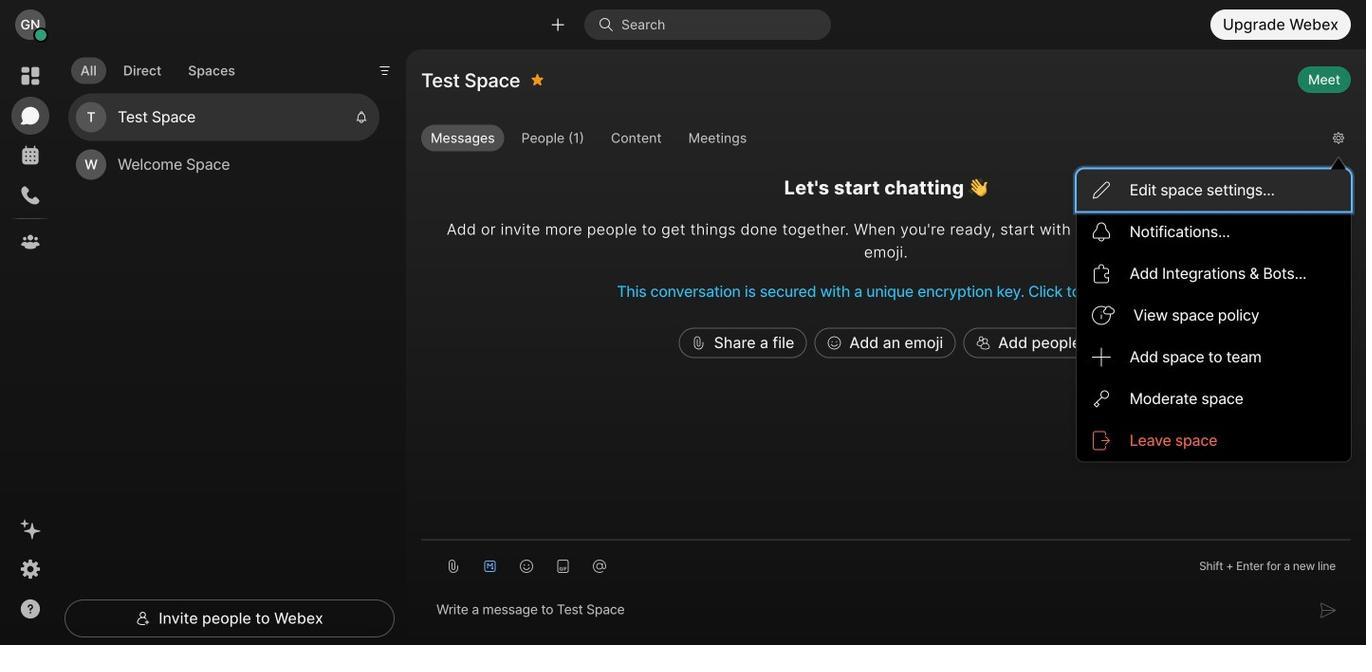 Task type: describe. For each thing, give the bounding box(es) containing it.
test space, you will be notified of all new messages in this space list item
[[68, 94, 380, 141]]

message composer toolbar element
[[421, 540, 1351, 584]]



Task type: vqa. For each thing, say whether or not it's contained in the screenshot.
Barb DwyerModerator list item
no



Task type: locate. For each thing, give the bounding box(es) containing it.
webex tab list
[[11, 57, 49, 261]]

menu bar
[[1077, 169, 1351, 462]]

tab list
[[66, 46, 249, 89]]

you will be notified of all new messages in this space image
[[355, 111, 368, 124]]

navigation
[[0, 49, 61, 645]]

welcome space list item
[[68, 141, 380, 188]]

group
[[421, 125, 1318, 156]]



